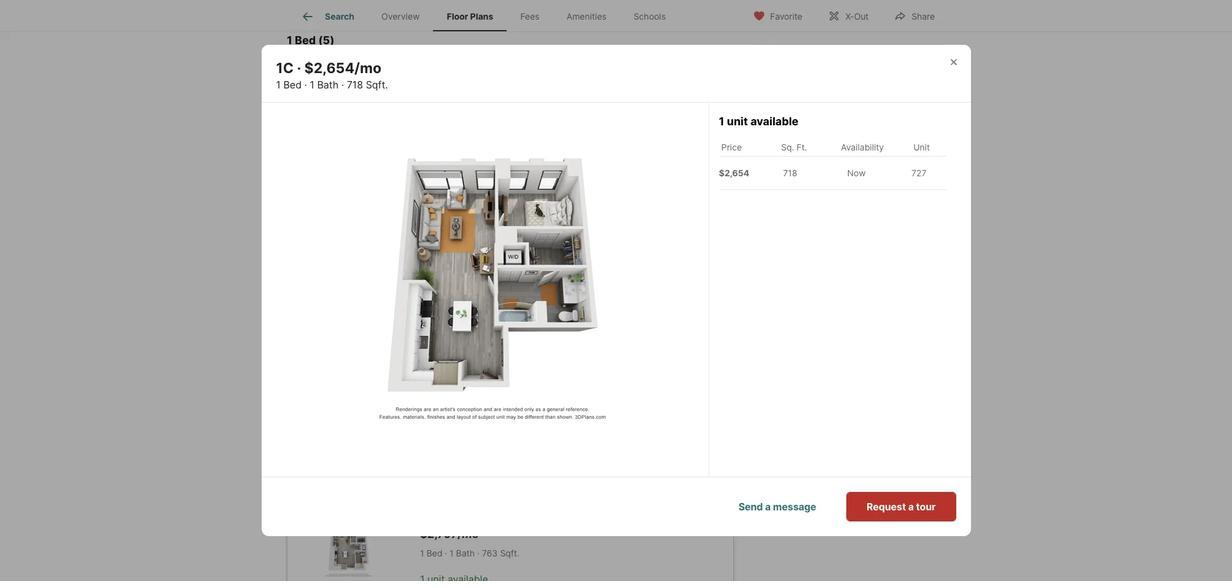 Task type: describe. For each thing, give the bounding box(es) containing it.
$2,654
[[719, 168, 750, 178]]

fees
[[521, 11, 540, 22]]

(5)
[[318, 34, 335, 47]]

1 horizontal spatial $2,654/mo
[[420, 307, 481, 320]]

request
[[867, 501, 906, 513]]

1e $2,609/mo
[[420, 180, 481, 209]]

1 bed (5)
[[287, 34, 335, 47]]

a for request a tour button
[[909, 501, 914, 513]]

send a message for bottom send a message button
[[739, 501, 817, 513]]

ft.
[[797, 142, 808, 153]]

1f image
[[307, 78, 391, 135]]

$2,609/mo
[[420, 196, 481, 209]]

out
[[854, 11, 869, 21]]

bath for 1 bed · 1 bath · 747 sqft.
[[456, 216, 475, 227]]

amenities tab
[[553, 2, 620, 31]]

bed for 1 bed · 1 bath · 763 sqft.
[[427, 548, 443, 558]]

1c for $2,654/mo
[[420, 290, 431, 301]]

x-out button
[[818, 3, 879, 28]]

2 vertical spatial 718
[[482, 327, 496, 337]]

1i image
[[307, 409, 391, 467]]

floor plans
[[447, 11, 493, 22]]

request a tour
[[867, 501, 936, 513]]

bed for 1 bed · 1 bath · 747 sqft.
[[427, 216, 443, 227]]

1 vertical spatial unit
[[428, 352, 445, 364]]

sqft. inside 1c · $2,654/mo 1 bed · 1 bath · 718 sqft.
[[366, 78, 388, 91]]

share button
[[884, 3, 946, 28]]

tour
[[916, 501, 936, 513]]

favorite
[[770, 11, 803, 21]]

tab list containing search
[[287, 0, 689, 31]]

sqft. for 1 bed · 1 bath · 763 sqft.
[[500, 548, 520, 558]]

available nov 8
[[420, 241, 492, 254]]

1 vertical spatial available
[[448, 352, 488, 364]]

bed for 1 bed (5)
[[295, 34, 316, 47]]

availability
[[841, 142, 884, 153]]

x-out
[[846, 11, 869, 21]]

request a tour button
[[847, 492, 956, 522]]

0 vertical spatial send a message button
[[769, 155, 931, 185]]

bed inside 1c · $2,654/mo 1 bed · 1 bath · 718 sqft.
[[284, 78, 302, 91]]

1 vertical spatial 718
[[783, 168, 798, 178]]

send for topmost send a message button
[[811, 164, 836, 176]]

1c $2,654/mo
[[420, 290, 481, 320]]

amenities
[[567, 11, 607, 22]]

0 horizontal spatial 1 unit available
[[420, 352, 488, 364]]

plans
[[470, 11, 493, 22]]



Task type: vqa. For each thing, say whether or not it's contained in the screenshot.
left a
yes



Task type: locate. For each thing, give the bounding box(es) containing it.
overview
[[382, 11, 420, 22]]

0 horizontal spatial 1c
[[276, 60, 294, 77]]

1 bed · 1 bath · 763 sqft.
[[420, 548, 520, 558]]

0 vertical spatial send
[[811, 164, 836, 176]]

1 horizontal spatial available
[[751, 115, 799, 128]]

bed left (5)
[[295, 34, 316, 47]]

718
[[347, 78, 363, 91], [783, 168, 798, 178], [482, 327, 496, 337]]

1 unit available down 1 bed · 1 bath · 718 sqft.
[[420, 352, 488, 364]]

718 inside 1c · $2,654/mo 1 bed · 1 bath · 718 sqft.
[[347, 78, 363, 91]]

send a message
[[811, 164, 889, 176], [739, 501, 817, 513]]

nov
[[464, 241, 483, 254]]

x-
[[846, 11, 854, 21]]

a for topmost send a message button
[[838, 164, 843, 176]]

bath inside 1c · $2,654/mo 1 bed · 1 bath · 718 sqft.
[[317, 78, 339, 91]]

1 vertical spatial 1 unit available
[[420, 352, 488, 364]]

$2,654/mo
[[304, 60, 382, 77], [420, 307, 481, 320]]

available down 1 bed · 1 bath · 718 sqft.
[[448, 352, 488, 364]]

1c image for 1c
[[307, 299, 391, 357]]

send for bottom send a message button
[[739, 501, 763, 513]]

floor plans tab
[[433, 2, 507, 31]]

bed down the "$2,797/mo"
[[427, 548, 443, 558]]

2 horizontal spatial a
[[909, 501, 914, 513]]

bath
[[317, 78, 339, 91], [456, 216, 475, 227], [456, 327, 475, 337], [456, 548, 475, 558]]

·
[[297, 60, 301, 77], [305, 78, 307, 91], [342, 78, 344, 91], [445, 216, 447, 227], [477, 216, 480, 227], [445, 327, 447, 337], [477, 327, 480, 337], [445, 548, 447, 558], [477, 548, 480, 558]]

0 horizontal spatial a
[[765, 501, 771, 513]]

available
[[751, 115, 799, 128], [448, 352, 488, 364]]

1 bed · 1 bath · 718 sqft.
[[420, 327, 518, 337]]

sqft. for 1 bed · 1 bath · 747 sqft.
[[499, 216, 519, 227]]

763
[[482, 548, 498, 558]]

tab list
[[287, 0, 689, 31]]

747
[[482, 216, 497, 227]]

0 vertical spatial 1 unit available
[[719, 115, 799, 128]]

sq.
[[781, 142, 795, 153]]

0 vertical spatial $2,654/mo
[[304, 60, 382, 77]]

a inside request a tour button
[[909, 501, 914, 513]]

1 horizontal spatial a
[[838, 164, 843, 176]]

send a message inside 1c · $2,654/mo dialog
[[739, 501, 817, 513]]

0 vertical spatial unit
[[727, 115, 748, 128]]

0 vertical spatial 718
[[347, 78, 363, 91]]

1i
[[420, 401, 427, 411]]

0 horizontal spatial $2,654/mo
[[304, 60, 382, 77]]

a for bottom send a message button
[[765, 501, 771, 513]]

0 horizontal spatial 718
[[347, 78, 363, 91]]

favorite button
[[743, 3, 813, 28]]

1 vertical spatial send
[[739, 501, 763, 513]]

sq. ft.
[[781, 142, 808, 153]]

bath for 1 bed · 1 bath · 763 sqft.
[[456, 548, 475, 558]]

now
[[848, 168, 866, 178]]

bed for 1 bed · 1 bath · 718 sqft.
[[427, 327, 443, 337]]

floor
[[447, 11, 468, 22]]

bath left 747
[[456, 216, 475, 227]]

message for topmost send a message button
[[846, 164, 889, 176]]

1c inside 1c $2,654/mo
[[420, 290, 431, 301]]

1 vertical spatial message
[[773, 501, 817, 513]]

1i $2,794/mo
[[420, 401, 480, 430]]

1 bed · 1 bath · 747 sqft.
[[420, 216, 519, 227]]

1
[[287, 34, 292, 47], [276, 78, 281, 91], [310, 78, 315, 91], [719, 115, 725, 128], [420, 216, 424, 227], [450, 216, 454, 227], [420, 327, 424, 337], [450, 327, 454, 337], [420, 352, 425, 364], [420, 548, 424, 558], [450, 548, 454, 558]]

$2,654/mo inside 1c · $2,654/mo 1 bed · 1 bath · 718 sqft.
[[304, 60, 382, 77]]

727
[[912, 168, 927, 178]]

1 unit available inside 1c · $2,654/mo dialog
[[719, 115, 799, 128]]

0 vertical spatial 1c
[[276, 60, 294, 77]]

message
[[846, 164, 889, 176], [773, 501, 817, 513]]

2 horizontal spatial 718
[[783, 168, 798, 178]]

1 horizontal spatial send
[[811, 164, 836, 176]]

1 horizontal spatial 1 unit available
[[719, 115, 799, 128]]

1c image inside dialog
[[287, 142, 698, 437]]

available up the sq.
[[751, 115, 799, 128]]

bath for 1 bed · 1 bath · 718 sqft.
[[456, 327, 475, 337]]

1 vertical spatial send a message button
[[719, 492, 837, 522]]

unit inside 1c · $2,654/mo dialog
[[727, 115, 748, 128]]

unit down 1 bed · 1 bath · 718 sqft.
[[428, 352, 445, 364]]

1 unit available
[[719, 115, 799, 128], [420, 352, 488, 364]]

1 unit available up price
[[719, 115, 799, 128]]

bed down $2,609/mo
[[427, 216, 443, 227]]

bed down 1c $2,654/mo
[[427, 327, 443, 337]]

0 horizontal spatial message
[[773, 501, 817, 513]]

1 vertical spatial 1c
[[420, 290, 431, 301]]

$2,654/mo up 1 bed · 1 bath · 718 sqft.
[[420, 307, 481, 320]]

0 horizontal spatial send
[[739, 501, 763, 513]]

1c down '1 bed (5)'
[[276, 60, 294, 77]]

1c image for 1 unit available
[[287, 142, 698, 437]]

send a message for topmost send a message button
[[811, 164, 889, 176]]

8
[[486, 241, 492, 254]]

search link
[[300, 9, 355, 24]]

1c
[[276, 60, 294, 77], [420, 290, 431, 301]]

1 vertical spatial send a message
[[739, 501, 817, 513]]

bath left 763
[[456, 548, 475, 558]]

a
[[838, 164, 843, 176], [765, 501, 771, 513], [909, 501, 914, 513]]

0 horizontal spatial available
[[448, 352, 488, 364]]

1c down available
[[420, 290, 431, 301]]

0 vertical spatial send a message
[[811, 164, 889, 176]]

1 horizontal spatial message
[[846, 164, 889, 176]]

message inside 1c · $2,654/mo dialog
[[773, 501, 817, 513]]

1 horizontal spatial unit
[[727, 115, 748, 128]]

1c · $2,654/mo dialog
[[232, 45, 971, 536]]

schools tab
[[620, 2, 680, 31]]

1c for ·
[[276, 60, 294, 77]]

0 horizontal spatial unit
[[428, 352, 445, 364]]

bed down '1 bed (5)'
[[284, 78, 302, 91]]

unit up price
[[727, 115, 748, 128]]

1g image
[[307, 520, 391, 578]]

0 vertical spatial message
[[846, 164, 889, 176]]

1 vertical spatial $2,654/mo
[[420, 307, 481, 320]]

bath down 1c $2,654/mo
[[456, 327, 475, 337]]

message for bottom send a message button
[[773, 501, 817, 513]]

1e
[[420, 180, 429, 190]]

bath down (5)
[[317, 78, 339, 91]]

send
[[811, 164, 836, 176], [739, 501, 763, 513]]

price
[[722, 142, 742, 153]]

schools
[[634, 11, 666, 22]]

sqft. for 1 bed · 1 bath · 718 sqft.
[[499, 327, 518, 337]]

available inside 1c · $2,654/mo dialog
[[751, 115, 799, 128]]

1c image
[[287, 142, 698, 437], [307, 299, 391, 357]]

fees tab
[[507, 2, 553, 31]]

share
[[912, 11, 935, 21]]

search
[[325, 11, 355, 22]]

unit
[[914, 142, 930, 153]]

1c · $2,654/mo 1 bed · 1 bath · 718 sqft.
[[276, 60, 388, 91]]

send a message button
[[769, 155, 931, 185], [719, 492, 837, 522]]

$2,794/mo
[[420, 417, 480, 430]]

sqft.
[[366, 78, 388, 91], [499, 216, 519, 227], [499, 327, 518, 337], [500, 548, 520, 558]]

available
[[420, 241, 461, 254]]

$2,654/mo down (5)
[[304, 60, 382, 77]]

1 horizontal spatial 1c
[[420, 290, 431, 301]]

send inside 1c · $2,654/mo dialog
[[739, 501, 763, 513]]

1c inside 1c · $2,654/mo 1 bed · 1 bath · 718 sqft.
[[276, 60, 294, 77]]

bed
[[295, 34, 316, 47], [284, 78, 302, 91], [427, 216, 443, 227], [427, 327, 443, 337], [427, 548, 443, 558]]

1 horizontal spatial 718
[[482, 327, 496, 337]]

0 vertical spatial available
[[751, 115, 799, 128]]

$2,797/mo
[[420, 528, 479, 541]]

overview tab
[[368, 2, 433, 31]]

unit
[[727, 115, 748, 128], [428, 352, 445, 364]]



